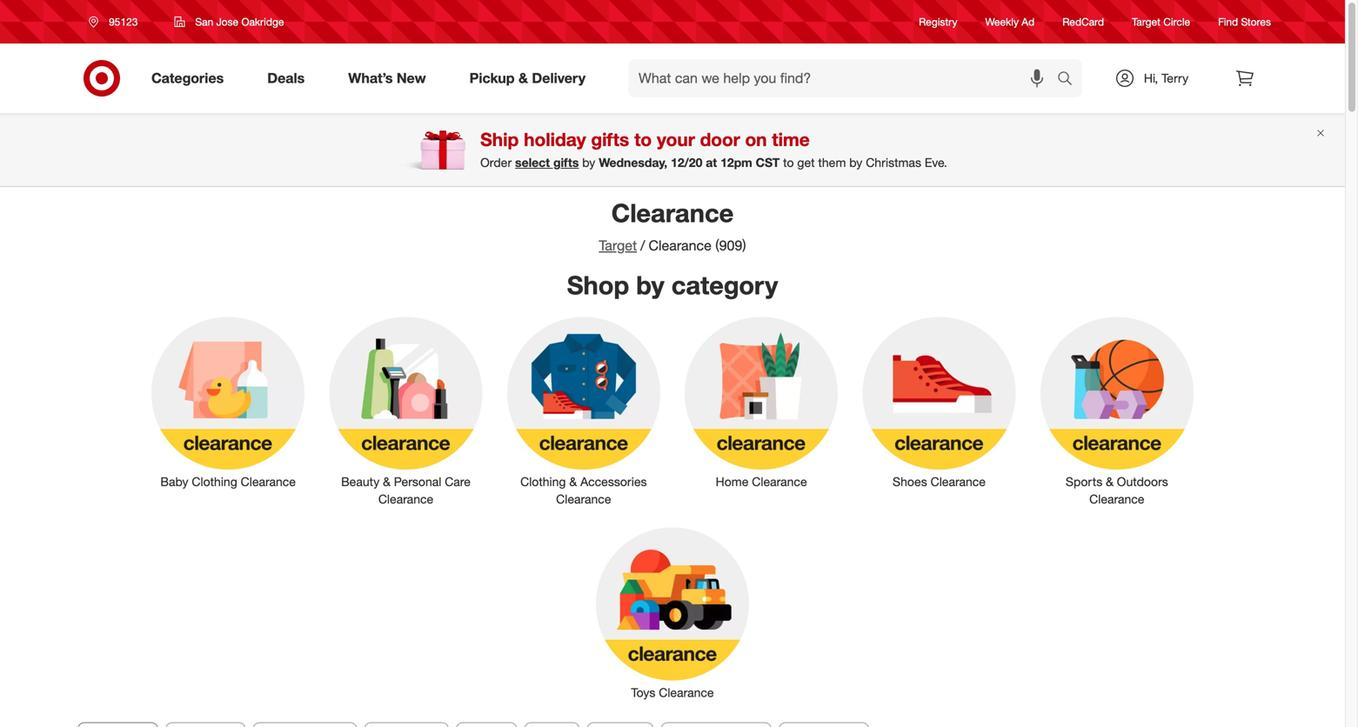 Task type: locate. For each thing, give the bounding box(es) containing it.
what's
[[348, 70, 393, 87]]

clothing right baby
[[192, 474, 237, 490]]

12/20
[[671, 155, 702, 170]]

1 horizontal spatial to
[[783, 155, 794, 170]]

hi,
[[1144, 70, 1158, 86]]

gifts up wednesday, at the left top
[[591, 128, 629, 151]]

1 clothing from the left
[[192, 474, 237, 490]]

0 horizontal spatial to
[[634, 128, 652, 151]]

clearance inside the shoes clearance link
[[931, 474, 986, 490]]

0 vertical spatial to
[[634, 128, 652, 151]]

to up wednesday, at the left top
[[634, 128, 652, 151]]

by right them
[[849, 155, 862, 170]]

& right pickup
[[519, 70, 528, 87]]

1 horizontal spatial gifts
[[591, 128, 629, 151]]

target
[[1132, 15, 1160, 28], [599, 237, 637, 254]]

1 horizontal spatial target
[[1132, 15, 1160, 28]]

& inside clothing & accessories clearance
[[569, 474, 577, 490]]

&
[[519, 70, 528, 87], [383, 474, 391, 490], [569, 474, 577, 490], [1106, 474, 1114, 490]]

baby
[[160, 474, 188, 490]]

sports & outdoors clearance
[[1066, 474, 1168, 507]]

clearance inside clothing & accessories clearance
[[556, 492, 611, 507]]

circle
[[1163, 15, 1190, 28]]

2 clothing from the left
[[520, 474, 566, 490]]

1 vertical spatial target
[[599, 237, 637, 254]]

care
[[445, 474, 471, 490]]

categories link
[[137, 59, 246, 97]]

sports & outdoors clearance link
[[1028, 313, 1206, 508]]

& right the "sports"
[[1106, 474, 1114, 490]]

95123 button
[[77, 6, 156, 37]]

target left "circle"
[[1132, 15, 1160, 28]]

clothing inside clothing & accessories clearance
[[520, 474, 566, 490]]

get
[[797, 155, 815, 170]]

category
[[671, 270, 778, 300]]

san jose oakridge
[[195, 15, 284, 28]]

1 horizontal spatial clothing
[[520, 474, 566, 490]]

clothing left 'accessories'
[[520, 474, 566, 490]]

stores
[[1241, 15, 1271, 28]]

deals
[[267, 70, 305, 87]]

deals link
[[252, 59, 326, 97]]

ship
[[480, 128, 519, 151]]

What can we help you find? suggestions appear below search field
[[628, 59, 1061, 97]]

beauty & personal care clearance
[[341, 474, 471, 507]]

by
[[582, 155, 595, 170], [849, 155, 862, 170], [636, 270, 664, 300]]

shoes clearance
[[893, 474, 986, 490]]

pickup
[[470, 70, 515, 87]]

target left the / in the top left of the page
[[599, 237, 637, 254]]

gifts down holiday on the top of the page
[[553, 155, 579, 170]]

clearance inside the toys clearance link
[[659, 685, 714, 700]]

& inside beauty & personal care clearance
[[383, 474, 391, 490]]

clothing
[[192, 474, 237, 490], [520, 474, 566, 490]]

them
[[818, 155, 846, 170]]

san jose oakridge button
[[163, 6, 295, 37]]

target circle
[[1132, 15, 1190, 28]]

to
[[634, 128, 652, 151], [783, 155, 794, 170]]

& inside sports & outdoors clearance
[[1106, 474, 1114, 490]]

12pm
[[720, 155, 752, 170]]

by down holiday on the top of the page
[[582, 155, 595, 170]]

gifts
[[591, 128, 629, 151], [553, 155, 579, 170]]

clearance
[[611, 197, 734, 228], [649, 237, 712, 254], [241, 474, 296, 490], [752, 474, 807, 490], [931, 474, 986, 490], [378, 492, 433, 507], [556, 492, 611, 507], [1089, 492, 1145, 507], [659, 685, 714, 700]]

what's new
[[348, 70, 426, 87]]

jose
[[216, 15, 238, 28]]

0 vertical spatial target
[[1132, 15, 1160, 28]]

target link
[[599, 237, 637, 254]]

cst
[[756, 155, 780, 170]]

find stores
[[1218, 15, 1271, 28]]

1 vertical spatial gifts
[[553, 155, 579, 170]]

outdoors
[[1117, 474, 1168, 490]]

by down the / in the top left of the page
[[636, 270, 664, 300]]

san
[[195, 15, 213, 28]]

time
[[772, 128, 810, 151]]

& left 'accessories'
[[569, 474, 577, 490]]

1 vertical spatial to
[[783, 155, 794, 170]]

0 horizontal spatial target
[[599, 237, 637, 254]]

clearance inside baby clothing clearance link
[[241, 474, 296, 490]]

/
[[640, 237, 645, 254]]

oakridge
[[241, 15, 284, 28]]

clearance inside beauty & personal care clearance
[[378, 492, 433, 507]]

home clearance link
[[673, 313, 850, 491]]

0 horizontal spatial clothing
[[192, 474, 237, 490]]

& for sports
[[1106, 474, 1114, 490]]

shop
[[567, 270, 629, 300]]

to left get
[[783, 155, 794, 170]]

at
[[706, 155, 717, 170]]

& right beauty
[[383, 474, 391, 490]]

delivery
[[532, 70, 586, 87]]

1 horizontal spatial by
[[636, 270, 664, 300]]

terry
[[1162, 70, 1189, 86]]



Task type: vqa. For each thing, say whether or not it's contained in the screenshot.
'CLEARANCE' inside the Toys Clearance link
yes



Task type: describe. For each thing, give the bounding box(es) containing it.
toys
[[631, 685, 655, 700]]

weekly ad link
[[985, 14, 1035, 29]]

your
[[657, 128, 695, 151]]

clothing & accessories clearance
[[520, 474, 647, 507]]

toys clearance
[[631, 685, 714, 700]]

clearance target / clearance (909)
[[599, 197, 746, 254]]

baby clothing clearance link
[[139, 313, 317, 491]]

pickup & delivery link
[[455, 59, 607, 97]]

find stores link
[[1218, 14, 1271, 29]]

select
[[515, 155, 550, 170]]

sports
[[1066, 474, 1102, 490]]

search button
[[1049, 59, 1091, 101]]

pickup & delivery
[[470, 70, 586, 87]]

hi, terry
[[1144, 70, 1189, 86]]

target circle link
[[1132, 14, 1190, 29]]

order
[[480, 155, 512, 170]]

ship holiday gifts to your door on time order select gifts by wednesday, 12/20 at 12pm cst to get them by christmas eve.
[[480, 128, 947, 170]]

target inside the clearance target / clearance (909)
[[599, 237, 637, 254]]

baby clothing clearance
[[160, 474, 296, 490]]

wednesday,
[[599, 155, 667, 170]]

& for pickup
[[519, 70, 528, 87]]

& for beauty
[[383, 474, 391, 490]]

eve.
[[925, 155, 947, 170]]

beauty
[[341, 474, 379, 490]]

holiday
[[524, 128, 586, 151]]

on
[[745, 128, 767, 151]]

clearance inside sports & outdoors clearance
[[1089, 492, 1145, 507]]

home
[[716, 474, 749, 490]]

95123
[[109, 15, 138, 28]]

what's new link
[[333, 59, 448, 97]]

shoes clearance link
[[850, 313, 1028, 491]]

redcard
[[1062, 15, 1104, 28]]

clothing inside baby clothing clearance link
[[192, 474, 237, 490]]

0 horizontal spatial by
[[582, 155, 595, 170]]

shop by category
[[567, 270, 778, 300]]

clothing & accessories clearance link
[[495, 313, 673, 508]]

redcard link
[[1062, 14, 1104, 29]]

registry link
[[919, 14, 957, 29]]

find
[[1218, 15, 1238, 28]]

toys clearance link
[[584, 524, 761, 702]]

& for clothing
[[569, 474, 577, 490]]

christmas
[[866, 155, 921, 170]]

2 horizontal spatial by
[[849, 155, 862, 170]]

(909)
[[715, 237, 746, 254]]

0 horizontal spatial gifts
[[553, 155, 579, 170]]

accessories
[[580, 474, 647, 490]]

home clearance
[[716, 474, 807, 490]]

clearance inside home clearance link
[[752, 474, 807, 490]]

new
[[397, 70, 426, 87]]

door
[[700, 128, 740, 151]]

0 vertical spatial gifts
[[591, 128, 629, 151]]

registry
[[919, 15, 957, 28]]

ad
[[1022, 15, 1035, 28]]

shoes
[[893, 474, 927, 490]]

search
[[1049, 71, 1091, 88]]

beauty & personal care clearance link
[[317, 313, 495, 508]]

weekly ad
[[985, 15, 1035, 28]]

personal
[[394, 474, 441, 490]]

categories
[[151, 70, 224, 87]]

weekly
[[985, 15, 1019, 28]]



